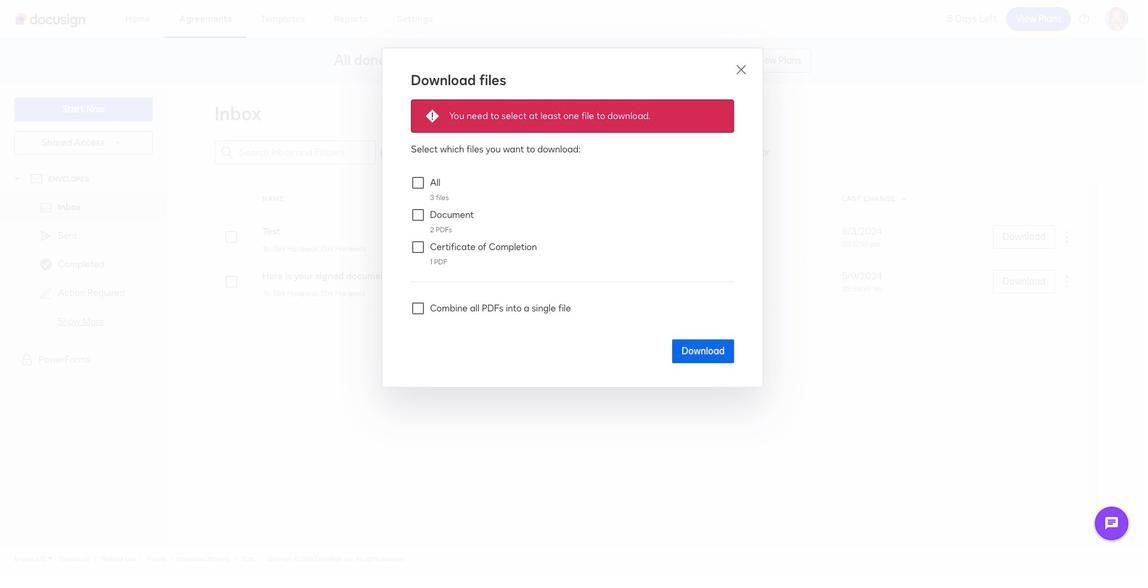 Task type: locate. For each thing, give the bounding box(es) containing it.
secondary navigation
[[0, 83, 167, 546]]

manage filters group
[[380, 141, 730, 165]]

more info region
[[0, 546, 1145, 572]]

docusign esignature image
[[16, 13, 87, 27]]

Search Inbox and Folders text field
[[239, 141, 375, 164]]



Task type: vqa. For each thing, say whether or not it's contained in the screenshot.
the More Info region
yes



